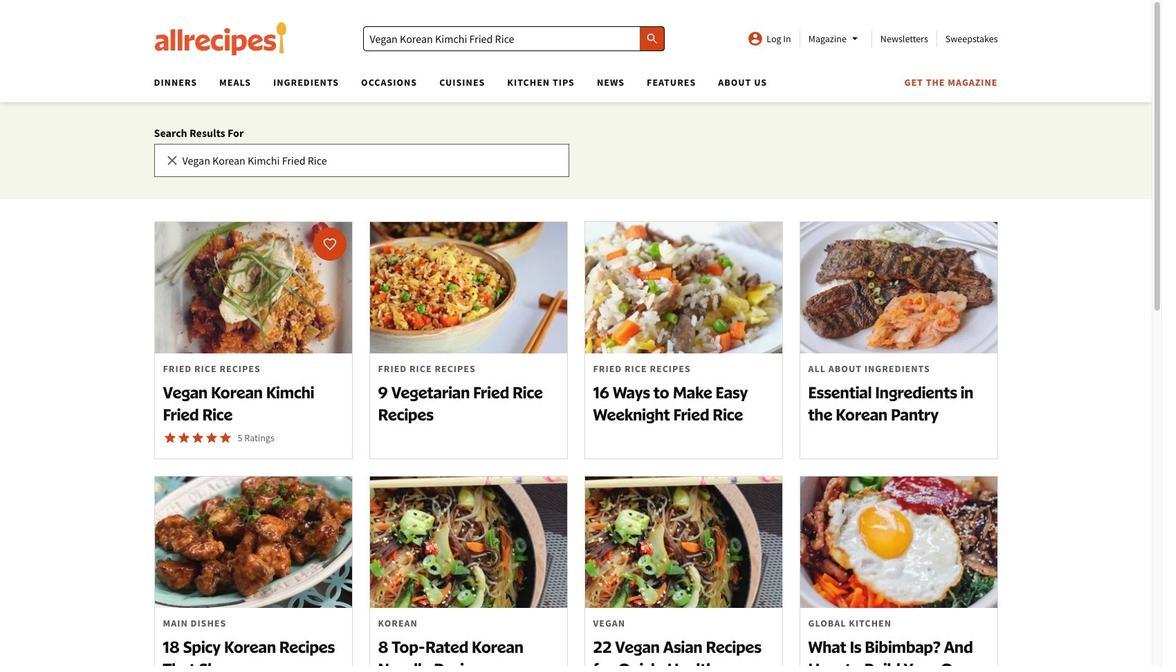 Task type: describe. For each thing, give the bounding box(es) containing it.
caret_down image
[[847, 30, 863, 47]]

save recipe image
[[323, 237, 337, 251]]

3 star image from the left
[[191, 431, 204, 445]]

take out-style fried rice image
[[370, 222, 567, 354]]

visit allrecipes' homepage image
[[154, 22, 287, 55]]

star image
[[204, 431, 218, 445]]

header navigation
[[143, 72, 998, 102]]

bibimbap (korean rice with mixed vegetables) image
[[800, 477, 998, 608]]

clear search image
[[165, 154, 179, 167]]

side view of a serving of fried rice with pork, peasn, and carrots on a white plate image
[[585, 222, 782, 354]]

Search text field
[[154, 144, 569, 177]]



Task type: locate. For each thing, give the bounding box(es) containing it.
None search field
[[154, 144, 569, 177]]

2 star image from the left
[[177, 431, 191, 445]]

1 star image from the left
[[163, 431, 177, 445]]

star image
[[163, 431, 177, 445], [177, 431, 191, 445], [191, 431, 204, 445], [218, 431, 232, 445]]

grilled korean-style beef short ribs image
[[800, 222, 998, 354]]

vegan japchae korean noodles image
[[585, 477, 782, 608]]

main content
[[0, 102, 1157, 666]]

wooden bowl with chopsticks and vegan japchae, korean noodles image
[[370, 477, 567, 608]]

account image
[[748, 30, 764, 47]]

banner
[[0, 0, 1152, 666]]

bang bang chicken image
[[155, 477, 352, 608]]

4 star image from the left
[[218, 431, 232, 445]]

None search field
[[364, 26, 665, 51]]

Find a recipe or ingredient text field
[[364, 26, 665, 51]]

click to search image
[[646, 32, 659, 46]]



Task type: vqa. For each thing, say whether or not it's contained in the screenshot.
Vegan Japchae Korean Noodles IMAGE
yes



